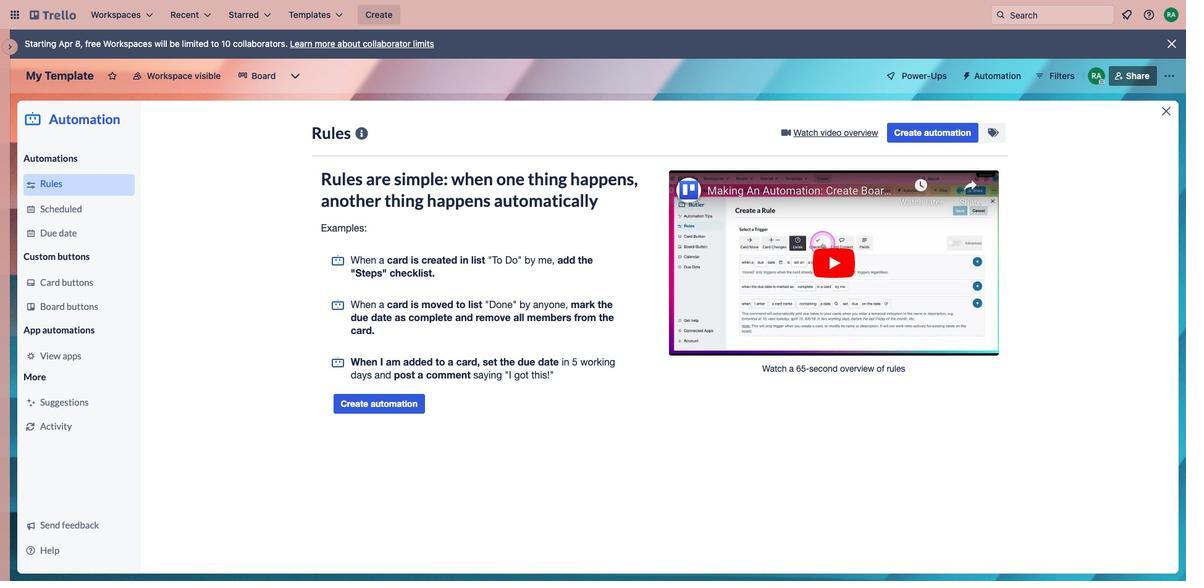 Task type: describe. For each thing, give the bounding box(es) containing it.
8,
[[75, 38, 83, 49]]

sm image
[[957, 66, 975, 83]]

templates
[[289, 9, 331, 20]]

to
[[211, 38, 219, 49]]

show menu image
[[1164, 70, 1176, 82]]

be
[[170, 38, 180, 49]]

my template
[[26, 69, 94, 82]]

board
[[252, 70, 276, 81]]

limits
[[413, 38, 434, 49]]

1 horizontal spatial ruby anderson (rubyanderson7) image
[[1165, 7, 1179, 22]]

starting apr 8, free workspaces will be limited to 10 collaborators. learn more about collaborator limits
[[25, 38, 434, 49]]

customize views image
[[290, 70, 302, 82]]

board link
[[231, 66, 283, 86]]

recent
[[171, 9, 199, 20]]

1 vertical spatial workspaces
[[103, 38, 152, 49]]

0 notifications image
[[1120, 7, 1135, 22]]

workspaces button
[[83, 5, 161, 25]]

open information menu image
[[1144, 9, 1156, 21]]

learn
[[290, 38, 313, 49]]

back to home image
[[30, 5, 76, 25]]

create
[[366, 9, 393, 20]]

power-ups
[[902, 70, 948, 81]]



Task type: vqa. For each thing, say whether or not it's contained in the screenshot.
the bottommost workspaces
yes



Task type: locate. For each thing, give the bounding box(es) containing it.
workspaces inside dropdown button
[[91, 9, 141, 20]]

automation button
[[957, 66, 1029, 86]]

will
[[155, 38, 167, 49]]

search image
[[996, 10, 1006, 20]]

Board name text field
[[20, 66, 100, 86]]

starred
[[229, 9, 259, 20]]

ruby anderson (rubyanderson7) image right filters
[[1088, 67, 1106, 85]]

1 vertical spatial ruby anderson (rubyanderson7) image
[[1088, 67, 1106, 85]]

starting
[[25, 38, 56, 49]]

about
[[338, 38, 361, 49]]

apr
[[59, 38, 73, 49]]

star or unstar board image
[[108, 71, 117, 81]]

filters button
[[1032, 66, 1079, 86]]

ups
[[931, 70, 948, 81]]

starred button
[[221, 5, 279, 25]]

workspace
[[147, 70, 192, 81]]

limited
[[182, 38, 209, 49]]

automation
[[975, 70, 1022, 81]]

0 vertical spatial ruby anderson (rubyanderson7) image
[[1165, 7, 1179, 22]]

workspace visible button
[[125, 66, 228, 86]]

Search field
[[1006, 6, 1114, 24]]

share button
[[1109, 66, 1158, 86]]

power-ups button
[[878, 66, 955, 86]]

template
[[45, 69, 94, 82]]

filters
[[1050, 70, 1075, 81]]

share
[[1127, 70, 1150, 81]]

10
[[221, 38, 231, 49]]

0 horizontal spatial ruby anderson (rubyanderson7) image
[[1088, 67, 1106, 85]]

workspace visible
[[147, 70, 221, 81]]

power-
[[902, 70, 931, 81]]

0 vertical spatial workspaces
[[91, 9, 141, 20]]

workspaces up the free
[[91, 9, 141, 20]]

workspaces
[[91, 9, 141, 20], [103, 38, 152, 49]]

this member is an admin of this board. image
[[1099, 79, 1105, 85]]

ruby anderson (rubyanderson7) image
[[1165, 7, 1179, 22], [1088, 67, 1106, 85]]

templates button
[[281, 5, 351, 25]]

workspaces down 'workspaces' dropdown button at the top of the page
[[103, 38, 152, 49]]

collaborators.
[[233, 38, 288, 49]]

visible
[[195, 70, 221, 81]]

collaborator
[[363, 38, 411, 49]]

recent button
[[163, 5, 219, 25]]

primary element
[[0, 0, 1187, 30]]

learn more about collaborator limits link
[[290, 38, 434, 49]]

free
[[85, 38, 101, 49]]

more
[[315, 38, 335, 49]]

my
[[26, 69, 42, 82]]

ruby anderson (rubyanderson7) image right the open information menu icon
[[1165, 7, 1179, 22]]

create button
[[358, 5, 400, 25]]



